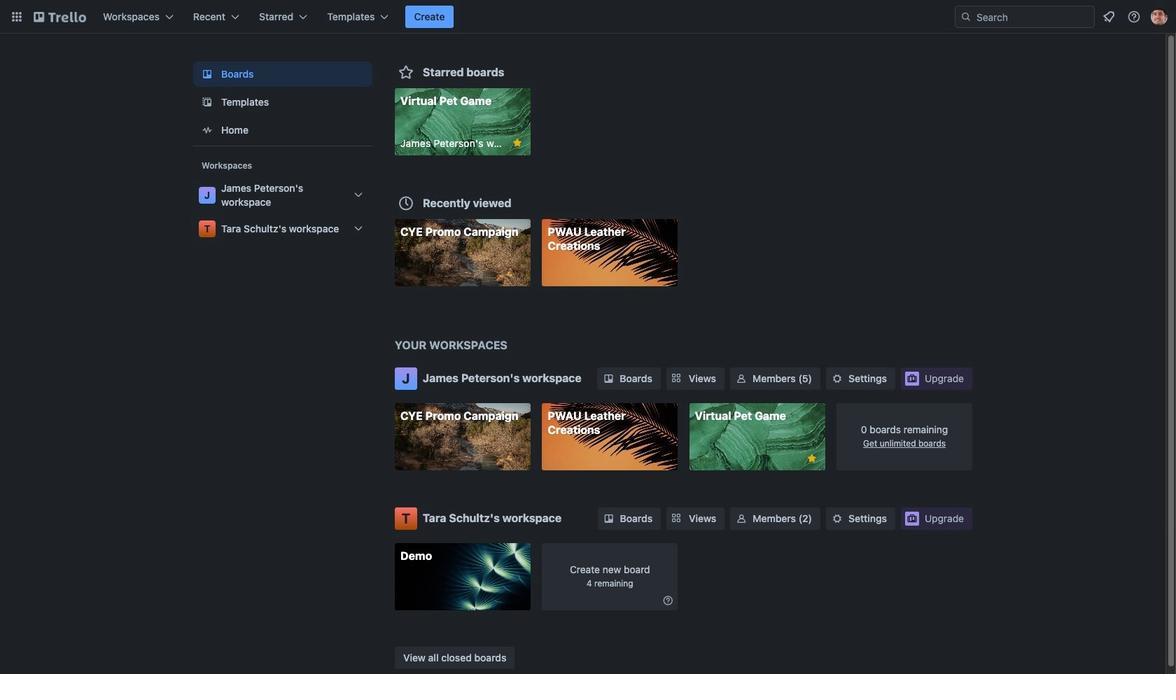 Task type: vqa. For each thing, say whether or not it's contained in the screenshot.
the bottom Click to unstar this board. It will be removed from your starred list. icon
yes



Task type: describe. For each thing, give the bounding box(es) containing it.
james peterson (jamespeterson93) image
[[1152, 8, 1169, 25]]

click to unstar this board. it will be removed from your starred list. image
[[806, 453, 819, 465]]

home image
[[199, 122, 216, 139]]

template board image
[[199, 94, 216, 111]]

board image
[[199, 66, 216, 83]]

primary element
[[0, 0, 1177, 34]]

Search field
[[972, 7, 1095, 27]]

back to home image
[[34, 6, 86, 28]]

click to unstar this board. it will be removed from your starred list. image
[[511, 137, 524, 149]]

sm image
[[735, 512, 749, 526]]



Task type: locate. For each thing, give the bounding box(es) containing it.
sm image
[[602, 372, 616, 386], [735, 372, 749, 386], [831, 372, 845, 386], [602, 512, 616, 526], [831, 512, 845, 526], [662, 594, 676, 608]]

search image
[[961, 11, 972, 22]]

0 notifications image
[[1101, 8, 1118, 25]]

open information menu image
[[1128, 10, 1142, 24]]



